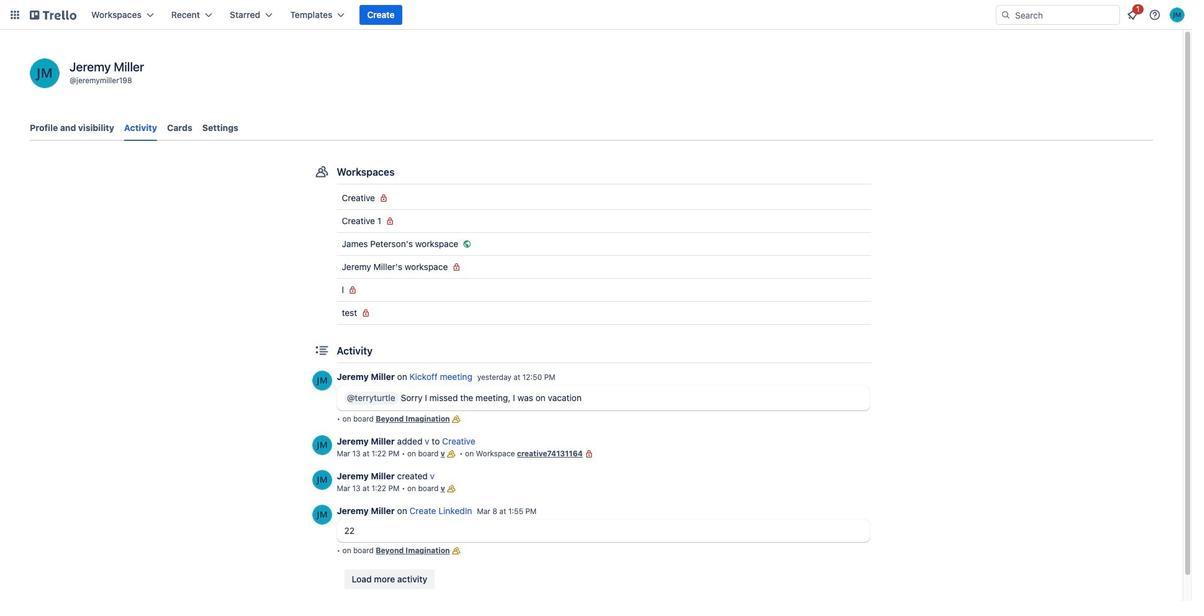 Task type: locate. For each thing, give the bounding box(es) containing it.
all members of the workspace can see and edit this board. image
[[450, 413, 462, 425], [445, 482, 457, 495], [450, 545, 462, 557]]

jeremy miller (jeremymiller198) image
[[1170, 7, 1185, 22], [30, 58, 60, 88], [312, 371, 332, 391], [312, 435, 332, 455], [312, 470, 332, 490], [312, 505, 332, 525]]

back to home image
[[30, 5, 76, 25]]

1 vertical spatial all members of the workspace can see and edit this board. image
[[445, 482, 457, 495]]

0 vertical spatial sm image
[[378, 192, 390, 204]]

sm image
[[378, 192, 390, 204], [384, 215, 396, 227]]

primary element
[[0, 0, 1192, 30]]

Search field
[[996, 5, 1120, 25]]

sm image
[[461, 238, 473, 250], [450, 261, 463, 273], [346, 284, 359, 296], [360, 307, 372, 319]]

0 vertical spatial all members of the workspace can see and edit this board. image
[[450, 413, 462, 425]]

1 vertical spatial sm image
[[384, 215, 396, 227]]



Task type: describe. For each thing, give the bounding box(es) containing it.
all members of the workspace can see and edit this board. image
[[445, 448, 457, 460]]

open information menu image
[[1149, 9, 1161, 21]]

this workspace is private. it's not indexed or visible to those outside the workspace. image
[[583, 448, 595, 460]]

1 notification image
[[1125, 7, 1140, 22]]

2 vertical spatial all members of the workspace can see and edit this board. image
[[450, 545, 462, 557]]

search image
[[1001, 10, 1011, 20]]



Task type: vqa. For each thing, say whether or not it's contained in the screenshot.
bottommost All members of the Workspace can see and edit this board. icon
yes



